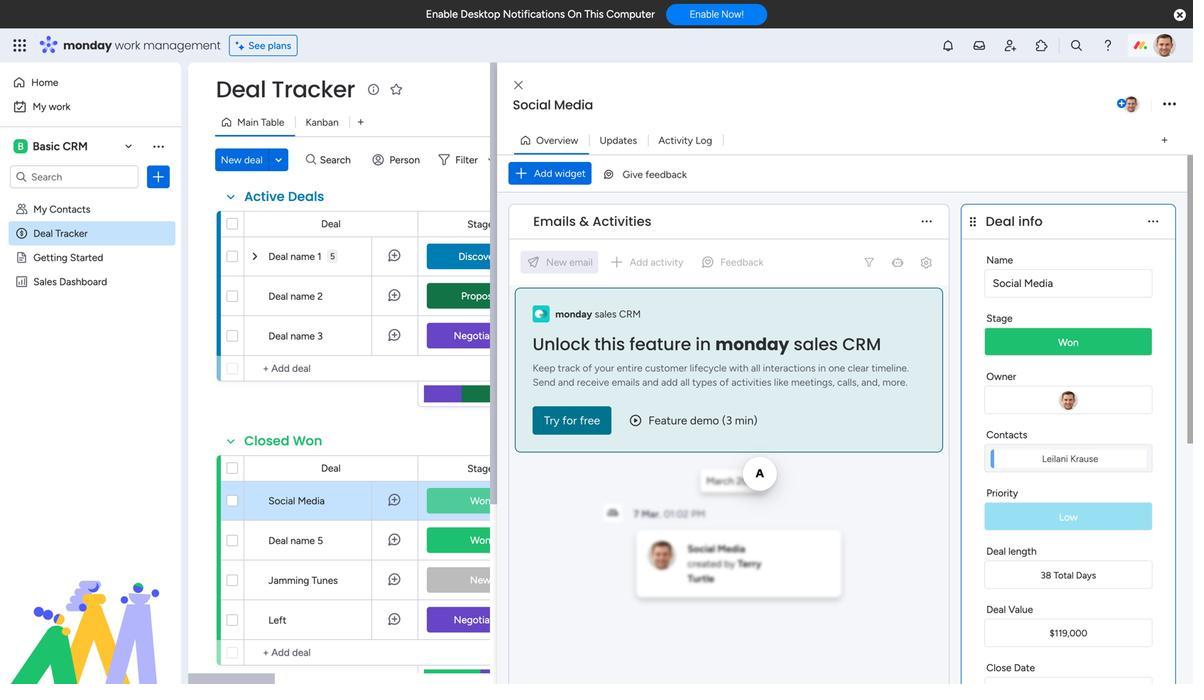 Task type: locate. For each thing, give the bounding box(es) containing it.
my contacts
[[33, 203, 91, 215]]

new deal
[[221, 154, 263, 166]]

all right add
[[680, 376, 690, 388]]

Search field
[[316, 150, 359, 170]]

1 horizontal spatial and
[[642, 376, 659, 388]]

monday up unlock
[[556, 308, 592, 320]]

1 horizontal spatial crm
[[619, 308, 641, 320]]

1 horizontal spatial new
[[470, 574, 491, 586]]

0 horizontal spatial add view image
[[358, 117, 364, 127]]

0 horizontal spatial crm
[[63, 140, 88, 153]]

7
[[634, 508, 639, 520]]

0 horizontal spatial enable
[[426, 8, 458, 21]]

v2 search image
[[306, 152, 316, 168]]

give
[[623, 168, 643, 180]]

in left one
[[818, 362, 826, 374]]

filter button
[[433, 148, 500, 171]]

0 vertical spatial negotiation
[[454, 330, 507, 342]]

monday up with
[[716, 332, 789, 356]]

contacts up priority
[[987, 429, 1028, 441]]

1 horizontal spatial monday
[[556, 308, 592, 320]]

leilani
[[1042, 453, 1068, 465]]

of right types
[[720, 376, 729, 388]]

monday marketplace image
[[1035, 38, 1049, 53]]

show board description image
[[365, 82, 382, 97]]

1 vertical spatial deal tracker
[[33, 227, 88, 239]]

5 up tunes
[[317, 535, 323, 547]]

total
[[1054, 570, 1074, 581]]

name
[[290, 250, 315, 262], [290, 290, 315, 302], [290, 330, 315, 342], [290, 535, 315, 547]]

crm up "clear"
[[843, 332, 881, 356]]

0 vertical spatial new
[[221, 154, 242, 166]]

deal inside 'deal length 38 total days'
[[987, 545, 1006, 557]]

Deal Tracker field
[[212, 74, 359, 105]]

option
[[0, 196, 181, 199]]

demo
[[690, 414, 719, 427]]

0 horizontal spatial contacts
[[49, 203, 91, 215]]

0 vertical spatial work
[[115, 37, 140, 53]]

name left 3 at the left of the page
[[290, 330, 315, 342]]

deal left length
[[987, 545, 1006, 557]]

0 vertical spatial + add deal text field
[[251, 360, 411, 377]]

1 horizontal spatial 5
[[330, 251, 335, 261]]

1
[[317, 250, 322, 262]]

management
[[143, 37, 221, 53]]

sales
[[33, 276, 57, 288]]

0 vertical spatial tracker
[[272, 74, 355, 105]]

2 + add deal text field from the top
[[251, 644, 411, 661]]

social media down the name
[[993, 277, 1053, 290]]

deal left value
[[987, 603, 1006, 616]]

enable left desktop
[[426, 8, 458, 21]]

table
[[261, 116, 284, 128]]

in
[[696, 332, 711, 356], [818, 362, 826, 374]]

new
[[221, 154, 242, 166], [470, 574, 491, 586]]

1 horizontal spatial sales
[[794, 332, 838, 356]]

priority
[[987, 487, 1018, 499]]

feature
[[630, 332, 691, 356]]

0 vertical spatial sales
[[595, 308, 617, 320]]

monday up 'home' option
[[63, 37, 112, 53]]

my work link
[[9, 95, 173, 118]]

sales
[[595, 308, 617, 320], [794, 332, 838, 356]]

list box containing my contacts
[[0, 194, 181, 486]]

feature demo (3 min) button
[[617, 406, 769, 435]]

dashboard
[[59, 276, 107, 288]]

dapulse close image
[[1174, 8, 1186, 23]]

add view image
[[358, 117, 364, 127], [1162, 135, 1168, 145]]

enable left now!
[[690, 8, 719, 20]]

0 vertical spatial of
[[583, 362, 592, 374]]

sales up one
[[794, 332, 838, 356]]

desktop
[[461, 8, 500, 21]]

+ add deal text field down 3 at the left of the page
[[251, 360, 411, 377]]

clear
[[848, 362, 869, 374]]

1 vertical spatial work
[[49, 101, 70, 113]]

terry turtle image
[[1154, 34, 1176, 57], [1122, 95, 1141, 114]]

contacts inside list box
[[49, 203, 91, 215]]

options image right dapulse addbtn icon
[[1164, 95, 1176, 114]]

0 vertical spatial stage
[[467, 218, 494, 230]]

0 horizontal spatial more dots image
[[922, 216, 932, 227]]

min)
[[735, 414, 758, 427]]

social
[[513, 96, 551, 114], [993, 277, 1022, 290], [269, 495, 295, 507], [688, 543, 715, 555]]

1 horizontal spatial social media
[[513, 96, 593, 114]]

enable inside button
[[690, 8, 719, 20]]

social inside the social media created by
[[688, 543, 715, 555]]

help image
[[1101, 38, 1115, 53]]

4 name from the top
[[290, 535, 315, 547]]

deal
[[244, 154, 263, 166]]

media inside the social media created by
[[718, 543, 746, 555]]

enable for enable now!
[[690, 8, 719, 20]]

deal left 3 at the left of the page
[[269, 330, 288, 342]]

2 negotiation from the top
[[454, 614, 507, 626]]

0 vertical spatial in
[[696, 332, 711, 356]]

name left 1
[[290, 250, 315, 262]]

my for my contacts
[[33, 203, 47, 215]]

stage field for closed won
[[464, 461, 497, 476]]

see plans
[[248, 39, 291, 52]]

close
[[987, 662, 1012, 674]]

2 vertical spatial stage
[[467, 462, 494, 475]]

0 vertical spatial social media
[[513, 96, 593, 114]]

1 horizontal spatial deal tracker
[[216, 74, 355, 105]]

started
[[70, 251, 103, 264]]

media up by
[[718, 543, 746, 555]]

crm right basic
[[63, 140, 88, 153]]

2 more dots image from the left
[[1149, 216, 1159, 227]]

deal up getting
[[33, 227, 53, 239]]

list box
[[0, 194, 181, 486]]

new for new deal
[[221, 154, 242, 166]]

5 inside button
[[330, 251, 335, 261]]

your
[[595, 362, 614, 374]]

0 horizontal spatial options image
[[151, 170, 166, 184]]

1 vertical spatial options image
[[151, 170, 166, 184]]

1 vertical spatial negotiation
[[454, 614, 507, 626]]

1 horizontal spatial add view image
[[1162, 135, 1168, 145]]

1 horizontal spatial enable
[[690, 8, 719, 20]]

sales up "this"
[[595, 308, 617, 320]]

all up the "activities"
[[751, 362, 761, 374]]

1 stage field from the top
[[464, 216, 497, 232]]

with
[[729, 362, 749, 374]]

stage for won
[[467, 462, 494, 475]]

+ add deal text field down left
[[251, 644, 411, 661]]

1 horizontal spatial work
[[115, 37, 140, 53]]

track
[[558, 362, 580, 374]]

won
[[1059, 336, 1079, 348], [293, 432, 322, 450], [470, 495, 491, 507], [470, 534, 491, 546]]

Stage field
[[464, 216, 497, 232], [464, 461, 497, 476]]

0 vertical spatial all
[[751, 362, 761, 374]]

my down home
[[33, 101, 46, 113]]

3 name from the top
[[290, 330, 315, 342]]

negotiation for left
[[454, 614, 507, 626]]

plans
[[268, 39, 291, 52]]

2 horizontal spatial crm
[[843, 332, 881, 356]]

1 vertical spatial 5
[[317, 535, 323, 547]]

0 vertical spatial contacts
[[49, 203, 91, 215]]

select product image
[[13, 38, 27, 53]]

0 horizontal spatial monday
[[63, 37, 112, 53]]

0 vertical spatial terry turtle image
[[1154, 34, 1176, 57]]

terry
[[738, 558, 762, 570]]

1 vertical spatial contacts
[[987, 429, 1028, 441]]

keep
[[533, 362, 555, 374]]

5 button
[[327, 237, 338, 276]]

work inside option
[[49, 101, 70, 113]]

0 horizontal spatial 5
[[317, 535, 323, 547]]

social media created by
[[688, 543, 746, 570]]

tracker up 'getting started'
[[55, 227, 88, 239]]

1 vertical spatial stage field
[[464, 461, 497, 476]]

0 horizontal spatial deal tracker
[[33, 227, 88, 239]]

add widget button
[[509, 162, 592, 185]]

main
[[237, 116, 259, 128]]

feature demo (3 min)
[[649, 414, 758, 427]]

1 horizontal spatial in
[[818, 362, 826, 374]]

0 horizontal spatial work
[[49, 101, 70, 113]]

menu image
[[864, 257, 875, 268]]

social up 'deal name 5'
[[269, 495, 295, 507]]

jamming
[[269, 574, 309, 586]]

&
[[580, 212, 589, 231]]

work up 'home' option
[[115, 37, 140, 53]]

2 enable from the left
[[690, 8, 719, 20]]

of up receive at the bottom of the page
[[583, 362, 592, 374]]

add
[[661, 376, 678, 388]]

1 vertical spatial my
[[33, 203, 47, 215]]

and down track
[[558, 376, 575, 388]]

proposal
[[461, 290, 500, 302]]

negotiation for deal name 3
[[454, 330, 507, 342]]

0 horizontal spatial social media
[[269, 495, 325, 507]]

social up created
[[688, 543, 715, 555]]

deal tracker up table
[[216, 74, 355, 105]]

social down close image at the top left of page
[[513, 96, 551, 114]]

name for 3
[[290, 330, 315, 342]]

on
[[568, 8, 582, 21]]

1 vertical spatial add view image
[[1162, 135, 1168, 145]]

2 horizontal spatial monday
[[716, 332, 789, 356]]

meetings,
[[791, 376, 835, 388]]

filter
[[456, 154, 478, 166]]

1 vertical spatial monday
[[556, 308, 592, 320]]

2 stage field from the top
[[464, 461, 497, 476]]

monday sales crm
[[556, 308, 641, 320]]

2 vertical spatial social media
[[269, 495, 325, 507]]

lottie animation image
[[0, 541, 181, 684]]

5 right 1
[[330, 251, 335, 261]]

more dots image
[[922, 216, 932, 227], [1149, 216, 1159, 227]]

monday
[[63, 37, 112, 53], [556, 308, 592, 320], [716, 332, 789, 356]]

1 enable from the left
[[426, 8, 458, 21]]

my inside option
[[33, 101, 46, 113]]

stage for deals
[[467, 218, 494, 230]]

deal value
[[987, 603, 1033, 616]]

days
[[1076, 570, 1096, 581]]

options image down "workspace options" icon at left top
[[151, 170, 166, 184]]

name left 2
[[290, 290, 315, 302]]

deal down closed won field
[[321, 462, 341, 474]]

2 name from the top
[[290, 290, 315, 302]]

1 vertical spatial stage
[[987, 312, 1013, 324]]

my down search in workspace field
[[33, 203, 47, 215]]

in up lifecycle
[[696, 332, 711, 356]]

1 vertical spatial social media
[[993, 277, 1053, 290]]

low
[[1059, 511, 1078, 523]]

see plans button
[[229, 35, 298, 56]]

1 vertical spatial all
[[680, 376, 690, 388]]

deal inside field
[[986, 212, 1015, 231]]

name
[[987, 254, 1013, 266]]

name up "jamming tunes"
[[290, 535, 315, 547]]

activities
[[732, 376, 772, 388]]

social down the name
[[993, 277, 1022, 290]]

deal right "dapulse drag handle 3" image
[[986, 212, 1015, 231]]

$119,000
[[1050, 628, 1088, 639]]

work down home
[[49, 101, 70, 113]]

add widget
[[534, 167, 586, 179]]

owner
[[987, 370, 1017, 383]]

crm inside workspace selection element
[[63, 140, 88, 153]]

1 and from the left
[[558, 376, 575, 388]]

media up overview
[[554, 96, 593, 114]]

deal tracker down my contacts
[[33, 227, 88, 239]]

new inside button
[[221, 154, 242, 166]]

search everything image
[[1070, 38, 1084, 53]]

social media up 'deal name 5'
[[269, 495, 325, 507]]

0 horizontal spatial in
[[696, 332, 711, 356]]

1 horizontal spatial more dots image
[[1149, 216, 1159, 227]]

0 horizontal spatial new
[[221, 154, 242, 166]]

1 name from the top
[[290, 250, 315, 262]]

left
[[269, 614, 287, 626]]

+ Add deal text field
[[251, 360, 411, 377], [251, 644, 411, 661]]

social inside field
[[513, 96, 551, 114]]

of
[[583, 362, 592, 374], [720, 376, 729, 388]]

workspace image
[[13, 139, 28, 154]]

0 vertical spatial 5
[[330, 251, 335, 261]]

crm up "this"
[[619, 308, 641, 320]]

0 vertical spatial monday
[[63, 37, 112, 53]]

1 horizontal spatial contacts
[[987, 429, 1028, 441]]

0 horizontal spatial terry turtle image
[[1122, 95, 1141, 114]]

basic
[[33, 140, 60, 153]]

won inside closed won field
[[293, 432, 322, 450]]

and
[[558, 376, 575, 388], [642, 376, 659, 388]]

1 vertical spatial new
[[470, 574, 491, 586]]

0 vertical spatial my
[[33, 101, 46, 113]]

deal tracker
[[216, 74, 355, 105], [33, 227, 88, 239]]

my work option
[[9, 95, 173, 118]]

1 horizontal spatial all
[[751, 362, 761, 374]]

home link
[[9, 71, 173, 94]]

0 horizontal spatial and
[[558, 376, 575, 388]]

1 negotiation from the top
[[454, 330, 507, 342]]

deal left 2
[[269, 290, 288, 302]]

0 horizontal spatial tracker
[[55, 227, 88, 239]]

1 vertical spatial sales
[[794, 332, 838, 356]]

social media up overview button
[[513, 96, 593, 114]]

emails & activities
[[533, 212, 652, 231]]

options image
[[1164, 95, 1176, 114], [151, 170, 166, 184]]

give feedback button
[[597, 163, 693, 186]]

2 vertical spatial crm
[[843, 332, 881, 356]]

01:02
[[664, 508, 689, 520]]

0 vertical spatial add view image
[[358, 117, 364, 127]]

tracker up kanban
[[272, 74, 355, 105]]

and left add
[[642, 376, 659, 388]]

this
[[585, 8, 604, 21]]

1 vertical spatial + add deal text field
[[251, 644, 411, 661]]

contacts down search in workspace field
[[49, 203, 91, 215]]

1 horizontal spatial options image
[[1164, 95, 1176, 114]]

media up 'deal name 5'
[[298, 495, 325, 507]]

close date
[[987, 662, 1035, 674]]

Social Media field
[[509, 96, 1115, 114]]

all
[[751, 362, 761, 374], [680, 376, 690, 388]]

1 horizontal spatial of
[[720, 376, 729, 388]]

0 vertical spatial crm
[[63, 140, 88, 153]]

0 vertical spatial stage field
[[464, 216, 497, 232]]

overview button
[[514, 129, 589, 152]]

2 vertical spatial monday
[[716, 332, 789, 356]]

computer
[[607, 8, 655, 21]]



Task type: describe. For each thing, give the bounding box(es) containing it.
tunes
[[312, 574, 338, 586]]

home option
[[9, 71, 173, 94]]

deal length 38 total days
[[987, 545, 1096, 581]]

interactions
[[763, 362, 816, 374]]

1 vertical spatial crm
[[619, 308, 641, 320]]

updates button
[[589, 129, 648, 152]]

0 vertical spatial deal tracker
[[216, 74, 355, 105]]

add to favorites image
[[389, 82, 403, 96]]

my work
[[33, 101, 70, 113]]

arrow down image
[[483, 151, 500, 168]]

new deal button
[[215, 148, 268, 171]]

turtle
[[688, 573, 715, 585]]

angle down image
[[275, 155, 282, 165]]

activity log
[[659, 134, 712, 146]]

update feed image
[[972, 38, 987, 53]]

1 horizontal spatial terry turtle image
[[1154, 34, 1176, 57]]

1 vertical spatial of
[[720, 376, 729, 388]]

media inside field
[[554, 96, 593, 114]]

deal inside list box
[[33, 227, 53, 239]]

lottie animation element
[[0, 541, 181, 684]]

social media inside field
[[513, 96, 593, 114]]

like
[[774, 376, 789, 388]]

deal up 'jamming'
[[269, 535, 288, 547]]

entire
[[617, 362, 643, 374]]

deal name 1
[[269, 250, 322, 262]]

try
[[544, 414, 560, 427]]

deal name 3
[[269, 330, 323, 342]]

my for my work
[[33, 101, 46, 113]]

one
[[829, 362, 845, 374]]

emails
[[612, 376, 640, 388]]

lifecycle
[[690, 362, 727, 374]]

name for 5
[[290, 535, 315, 547]]

new for new
[[470, 574, 491, 586]]

pm
[[691, 508, 706, 520]]

dapulse drag handle 3 image
[[970, 216, 976, 227]]

more.
[[883, 376, 908, 388]]

notifications image
[[941, 38, 955, 53]]

calls,
[[837, 376, 859, 388]]

add
[[534, 167, 553, 179]]

monday inside unlock this feature in monday sales crm keep track of your entire customer lifecycle with all interactions in one clear timeline. send and receive emails and add all types of activities like meetings, calls, and, more.
[[716, 332, 789, 356]]

monday work management
[[63, 37, 221, 53]]

length
[[1009, 545, 1037, 557]]

send
[[533, 376, 556, 388]]

getting started
[[33, 251, 103, 264]]

monday for monday sales crm
[[556, 308, 592, 320]]

krause
[[1071, 453, 1099, 465]]

active
[[244, 188, 285, 206]]

person button
[[367, 148, 429, 171]]

1 vertical spatial tracker
[[55, 227, 88, 239]]

monday for monday work management
[[63, 37, 112, 53]]

0 vertical spatial options image
[[1164, 95, 1176, 114]]

log
[[696, 134, 712, 146]]

Emails & Activities field
[[530, 212, 655, 231]]

deal left 1
[[269, 250, 288, 262]]

unlock
[[533, 332, 590, 356]]

1 + add deal text field from the top
[[251, 360, 411, 377]]

0 horizontal spatial sales
[[595, 308, 617, 320]]

38
[[1041, 570, 1052, 581]]

enable desktop notifications on this computer
[[426, 8, 655, 21]]

activity
[[659, 134, 693, 146]]

media down info
[[1024, 277, 1053, 290]]

0 horizontal spatial of
[[583, 362, 592, 374]]

1 more dots image from the left
[[922, 216, 932, 227]]

info
[[1019, 212, 1043, 231]]

and,
[[862, 376, 880, 388]]

customer
[[645, 362, 688, 374]]

deal up 5 button
[[321, 218, 341, 230]]

discovery
[[459, 250, 502, 262]]

emails
[[533, 212, 576, 231]]

close image
[[514, 80, 523, 90]]

for
[[563, 414, 577, 427]]

closed won
[[244, 432, 322, 450]]

work for my
[[49, 101, 70, 113]]

1 vertical spatial in
[[818, 362, 826, 374]]

b
[[18, 140, 24, 152]]

mar
[[642, 508, 659, 520]]

unlock this feature in monday sales crm keep track of your entire customer lifecycle with all interactions in one clear timeline. send and receive emails and add all types of activities like meetings, calls, and, more.
[[533, 332, 909, 388]]

types
[[692, 376, 717, 388]]

1 vertical spatial terry turtle image
[[1122, 95, 1141, 114]]

main table
[[237, 116, 284, 128]]

invite members image
[[1004, 38, 1018, 53]]

getting
[[33, 251, 68, 264]]

deal up main
[[216, 74, 266, 105]]

7 mar , 01:02 pm
[[634, 508, 706, 520]]

2 and from the left
[[642, 376, 659, 388]]

enable now! button
[[666, 4, 767, 25]]

now!
[[722, 8, 744, 20]]

name for 1
[[290, 250, 315, 262]]

Deal info field
[[982, 212, 1047, 231]]

kanban button
[[295, 111, 349, 134]]

public dashboard image
[[15, 275, 28, 288]]

free
[[580, 414, 600, 427]]

kanban
[[306, 116, 339, 128]]

person
[[390, 154, 420, 166]]

basic crm
[[33, 140, 88, 153]]

,
[[659, 508, 662, 520]]

sales inside unlock this feature in monday sales crm keep track of your entire customer lifecycle with all interactions in one clear timeline. send and receive emails and add all types of activities like meetings, calls, and, more.
[[794, 332, 838, 356]]

workspace options image
[[151, 139, 166, 153]]

Closed Won field
[[241, 432, 326, 450]]

date
[[1014, 662, 1035, 674]]

active deals
[[244, 188, 324, 206]]

work for monday
[[115, 37, 140, 53]]

closed
[[244, 432, 290, 450]]

home
[[31, 76, 58, 88]]

feature
[[649, 414, 687, 427]]

widget
[[555, 167, 586, 179]]

dapulse addbtn image
[[1117, 99, 1127, 109]]

Search in workspace field
[[30, 169, 119, 185]]

public board image
[[15, 251, 28, 264]]

crm inside unlock this feature in monday sales crm keep track of your entire customer lifecycle with all interactions in one clear timeline. send and receive emails and add all types of activities like meetings, calls, and, more.
[[843, 332, 881, 356]]

0 horizontal spatial all
[[680, 376, 690, 388]]

timeline.
[[872, 362, 909, 374]]

2 horizontal spatial social media
[[993, 277, 1053, 290]]

name for 2
[[290, 290, 315, 302]]

enable for enable desktop notifications on this computer
[[426, 8, 458, 21]]

notifications
[[503, 8, 565, 21]]

updates
[[600, 134, 637, 146]]

stage field for active deals
[[464, 216, 497, 232]]

1 horizontal spatial tracker
[[272, 74, 355, 105]]

activities
[[593, 212, 652, 231]]

enable now!
[[690, 8, 744, 20]]

see
[[248, 39, 265, 52]]

workspace selection element
[[13, 138, 90, 155]]

receive
[[577, 376, 609, 388]]

main table button
[[215, 111, 295, 134]]

Active Deals field
[[241, 188, 328, 206]]



Task type: vqa. For each thing, say whether or not it's contained in the screenshot.
left more dots icon
yes



